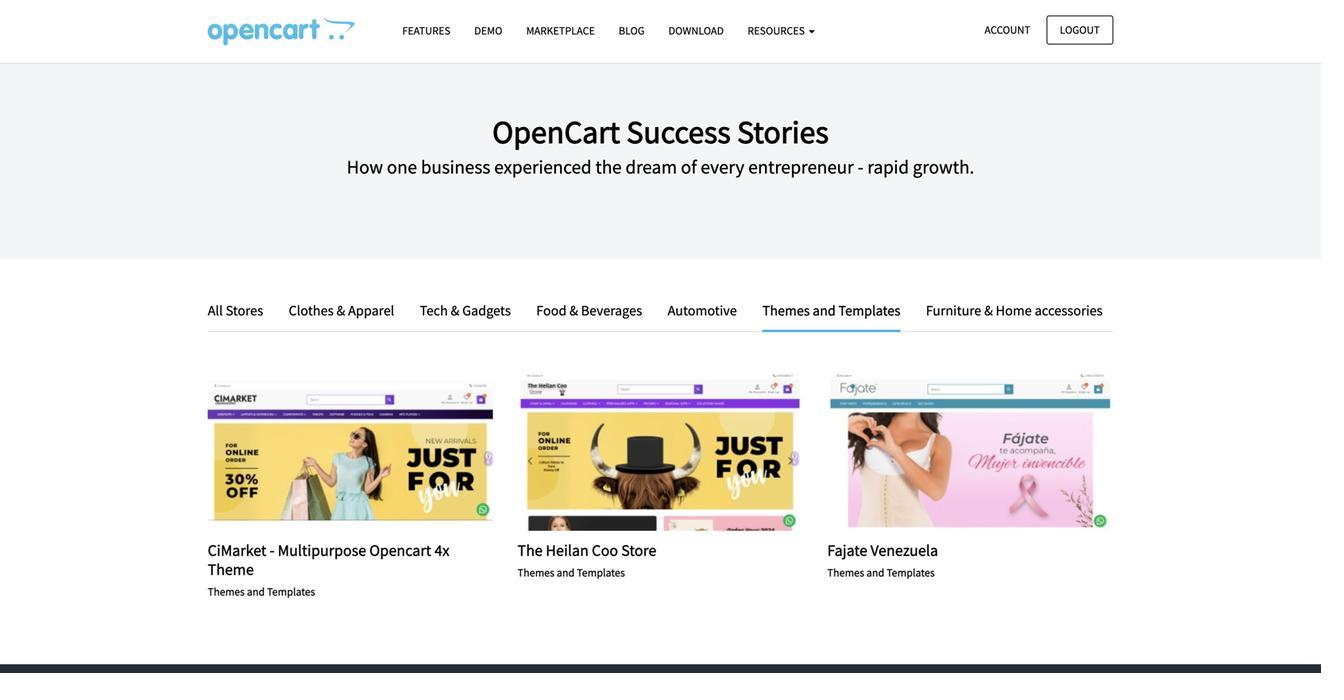 Task type: locate. For each thing, give the bounding box(es) containing it.
view for heilan
[[617, 444, 647, 458]]

- right cimarket
[[270, 540, 275, 560]]

project for cimarket - multipurpose opencart 4x theme
[[341, 444, 395, 458]]

accessories
[[1035, 301, 1103, 319]]

view project for cimarket - multipurpose opencart 4x theme
[[307, 444, 395, 458]]

themes inside fajate venezuela themes and templates
[[828, 565, 865, 580]]

2 horizontal spatial view project link
[[927, 443, 1014, 460]]

view project for fajate venezuela
[[927, 444, 1014, 458]]

2 view project link from the left
[[617, 443, 704, 460]]

view project for the heilan coo store
[[617, 444, 704, 458]]

1 project from the left
[[341, 444, 395, 458]]

4 & from the left
[[984, 301, 993, 319]]

business
[[421, 155, 491, 179]]

&
[[337, 301, 345, 319], [451, 301, 460, 319], [570, 301, 578, 319], [984, 301, 993, 319]]

view project link for fajate venezuela
[[927, 443, 1014, 460]]

3 view from the left
[[927, 444, 957, 458]]

cimarket - multipurpose opencart 4x theme image
[[208, 372, 494, 531]]

2 horizontal spatial project
[[960, 444, 1014, 458]]

3 & from the left
[[570, 301, 578, 319]]

- inside cimarket - multipurpose opencart 4x theme themes and templates
[[270, 540, 275, 560]]

& right the tech
[[451, 301, 460, 319]]

& right the clothes
[[337, 301, 345, 319]]

& for furniture
[[984, 301, 993, 319]]

and
[[813, 301, 836, 319], [557, 565, 575, 580], [867, 565, 885, 580], [247, 585, 265, 599]]

2 project from the left
[[650, 444, 704, 458]]

- left rapid
[[858, 155, 864, 179]]

opencart
[[369, 540, 431, 560]]

the heilan coo store image
[[518, 372, 804, 531]]

view project link
[[307, 443, 395, 460], [617, 443, 704, 460], [927, 443, 1014, 460]]

1 horizontal spatial view
[[617, 444, 647, 458]]

food
[[536, 301, 567, 319]]

tech
[[420, 301, 448, 319]]

logout
[[1060, 23, 1100, 37]]

0 horizontal spatial project
[[341, 444, 395, 458]]

view
[[307, 444, 337, 458], [617, 444, 647, 458], [927, 444, 957, 458]]

fajate venezuela image
[[828, 372, 1114, 531]]

& for tech
[[451, 301, 460, 319]]

stores
[[226, 301, 263, 319]]

0 horizontal spatial -
[[270, 540, 275, 560]]

opencart success stories how one business experienced the dream of every entrepreneur - rapid growth.
[[347, 112, 975, 179]]

themes inside the heilan coo store themes and templates
[[518, 565, 555, 580]]

multipurpose
[[278, 540, 366, 560]]

food & beverages link
[[525, 299, 654, 322]]

0 vertical spatial -
[[858, 155, 864, 179]]

experienced
[[494, 155, 592, 179]]

1 horizontal spatial -
[[858, 155, 864, 179]]

heilan
[[546, 540, 589, 560]]

gadgets
[[462, 301, 511, 319]]

rapid
[[868, 155, 909, 179]]

and inside fajate venezuela themes and templates
[[867, 565, 885, 580]]

templates
[[839, 301, 901, 319], [577, 565, 625, 580], [887, 565, 935, 580], [267, 585, 315, 599]]

demo link
[[462, 17, 514, 45]]

2 view from the left
[[617, 444, 647, 458]]

templates inside fajate venezuela themes and templates
[[887, 565, 935, 580]]

templates inside cimarket - multipurpose opencart 4x theme themes and templates
[[267, 585, 315, 599]]

the heilan coo store themes and templates
[[518, 540, 657, 580]]

view project
[[307, 444, 395, 458], [617, 444, 704, 458], [927, 444, 1014, 458]]

automotive link
[[656, 299, 749, 322]]

templates inside themes and templates link
[[839, 301, 901, 319]]

1 & from the left
[[337, 301, 345, 319]]

-
[[858, 155, 864, 179], [270, 540, 275, 560]]

& inside "link"
[[984, 301, 993, 319]]

marketplace link
[[514, 17, 607, 45]]

and inside cimarket - multipurpose opencart 4x theme themes and templates
[[247, 585, 265, 599]]

& right food
[[570, 301, 578, 319]]

2 horizontal spatial view
[[927, 444, 957, 458]]

the
[[518, 540, 543, 560]]

stories
[[737, 112, 829, 152]]

themes inside cimarket - multipurpose opencart 4x theme themes and templates
[[208, 585, 245, 599]]

0 horizontal spatial view
[[307, 444, 337, 458]]

& for clothes
[[337, 301, 345, 319]]

project for fajate venezuela
[[960, 444, 1014, 458]]

all
[[208, 301, 223, 319]]

home
[[996, 301, 1032, 319]]

1 vertical spatial -
[[270, 540, 275, 560]]

themes
[[763, 301, 810, 319], [518, 565, 555, 580], [828, 565, 865, 580], [208, 585, 245, 599]]

project for the heilan coo store
[[650, 444, 704, 458]]

1 horizontal spatial view project link
[[617, 443, 704, 460]]

1 view project link from the left
[[307, 443, 395, 460]]

2 & from the left
[[451, 301, 460, 319]]

0 horizontal spatial view project link
[[307, 443, 395, 460]]

project
[[341, 444, 395, 458], [650, 444, 704, 458], [960, 444, 1014, 458]]

1 view from the left
[[307, 444, 337, 458]]

2 view project from the left
[[617, 444, 704, 458]]

beverages
[[581, 301, 642, 319]]

2 horizontal spatial view project
[[927, 444, 1014, 458]]

how
[[347, 155, 383, 179]]

marketplace
[[526, 23, 595, 38]]

& left home
[[984, 301, 993, 319]]

1 horizontal spatial view project
[[617, 444, 704, 458]]

3 view project from the left
[[927, 444, 1014, 458]]

entrepreneur
[[748, 155, 854, 179]]

account link
[[971, 15, 1044, 44]]

1 horizontal spatial project
[[650, 444, 704, 458]]

tech & gadgets link
[[408, 299, 523, 322]]

3 project from the left
[[960, 444, 1014, 458]]

automotive
[[668, 301, 737, 319]]

0 horizontal spatial view project
[[307, 444, 395, 458]]

3 view project link from the left
[[927, 443, 1014, 460]]

download
[[669, 23, 724, 38]]

1 view project from the left
[[307, 444, 395, 458]]

clothes
[[289, 301, 334, 319]]



Task type: describe. For each thing, give the bounding box(es) containing it.
the
[[596, 155, 622, 179]]

one
[[387, 155, 417, 179]]

blog
[[619, 23, 645, 38]]

cimarket - multipurpose opencart 4x theme themes and templates
[[208, 540, 450, 599]]

view for venezuela
[[927, 444, 957, 458]]

furniture & home accessories
[[926, 301, 1103, 319]]

theme
[[208, 559, 254, 579]]

view for -
[[307, 444, 337, 458]]

clothes & apparel link
[[277, 299, 406, 322]]

furniture
[[926, 301, 982, 319]]

4x
[[435, 540, 450, 560]]

themes and templates link
[[751, 299, 913, 332]]

coo
[[592, 540, 618, 560]]

growth.
[[913, 155, 975, 179]]

and inside the heilan coo store themes and templates
[[557, 565, 575, 580]]

download link
[[657, 17, 736, 45]]

success
[[627, 112, 731, 152]]

store
[[621, 540, 657, 560]]

- inside opencart success stories how one business experienced the dream of every entrepreneur - rapid growth.
[[858, 155, 864, 179]]

resources
[[748, 23, 807, 38]]

features link
[[391, 17, 462, 45]]

fajate venezuela themes and templates
[[828, 540, 938, 580]]

fajate
[[828, 540, 868, 560]]

blog link
[[607, 17, 657, 45]]

resources link
[[736, 17, 827, 45]]

dream
[[626, 155, 677, 179]]

opencart
[[492, 112, 620, 152]]

of
[[681, 155, 697, 179]]

every
[[701, 155, 745, 179]]

& for food
[[570, 301, 578, 319]]

features
[[402, 23, 451, 38]]

all stores
[[208, 301, 263, 319]]

logout link
[[1047, 15, 1114, 44]]

apparel
[[348, 301, 394, 319]]

venezuela
[[871, 540, 938, 560]]

furniture & home accessories link
[[914, 299, 1103, 322]]

opencart - showcase image
[[208, 17, 355, 45]]

food & beverages
[[536, 301, 642, 319]]

demo
[[474, 23, 503, 38]]

view project link for cimarket - multipurpose opencart 4x theme
[[307, 443, 395, 460]]

tech & gadgets
[[420, 301, 511, 319]]

cimarket
[[208, 540, 267, 560]]

all stores link
[[208, 299, 275, 322]]

view project link for the heilan coo store
[[617, 443, 704, 460]]

clothes & apparel
[[289, 301, 394, 319]]

themes and templates
[[763, 301, 901, 319]]

templates inside the heilan coo store themes and templates
[[577, 565, 625, 580]]

account
[[985, 23, 1031, 37]]



Task type: vqa. For each thing, say whether or not it's contained in the screenshot.
credit
no



